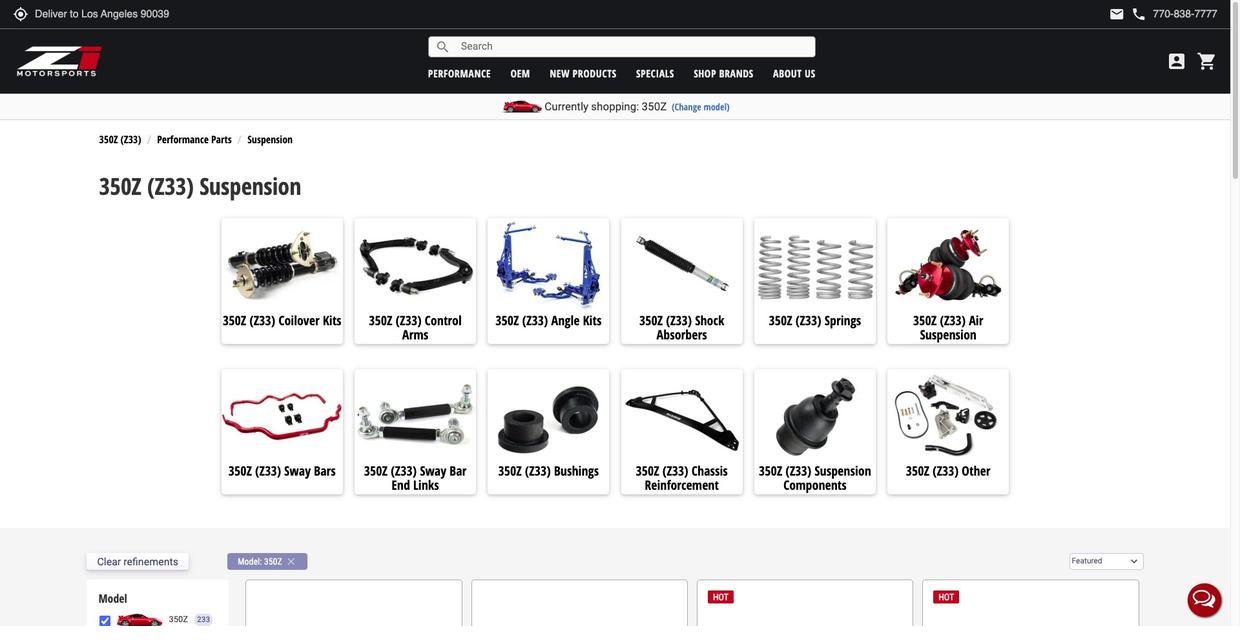 Task type: locate. For each thing, give the bounding box(es) containing it.
0 horizontal spatial kits
[[323, 312, 341, 329]]

350z for 350z (z33) control arms
[[369, 312, 392, 329]]

350z inside model: 350z close
[[264, 557, 282, 567]]

components
[[783, 477, 847, 494]]

new products link
[[550, 66, 617, 80]]

parts
[[211, 133, 232, 147]]

350z inside 350z (z33) air suspension
[[913, 312, 937, 329]]

(z33) inside 350z (z33) air suspension
[[940, 312, 966, 329]]

1 horizontal spatial kits
[[583, 312, 602, 329]]

0 horizontal spatial sway
[[284, 463, 311, 480]]

(z33) for 350z (z33) other
[[933, 463, 959, 480]]

new
[[550, 66, 570, 80]]

suspension link
[[247, 133, 293, 147]]

model:
[[238, 557, 262, 567]]

(z33) inside 350z (z33) shock absorbers
[[666, 312, 692, 329]]

350z (z33) angle kits
[[496, 312, 602, 329]]

350z inside 350z (z33) chassis reinforcement
[[636, 463, 659, 480]]

kits for 350z (z33) angle kits
[[583, 312, 602, 329]]

350z (z33) sway bars link
[[221, 463, 343, 483]]

currently shopping: 350z (change model)
[[545, 100, 730, 113]]

(z33) for 350z (z33) control arms
[[396, 312, 422, 329]]

(z33) for 350z (z33) sway bars
[[255, 463, 281, 480]]

350z (z33) other
[[906, 463, 990, 480]]

(z33) for 350z (z33) coilover kits
[[249, 312, 275, 329]]

kits right the angle
[[583, 312, 602, 329]]

mail phone
[[1109, 6, 1147, 22]]

products
[[573, 66, 617, 80]]

sway for bars
[[284, 463, 311, 480]]

350z for 350z (z33) coilover kits
[[223, 312, 246, 329]]

350z (z33) other link
[[888, 463, 1009, 483]]

model: 350z close
[[238, 556, 297, 568]]

1 horizontal spatial sway
[[420, 463, 446, 480]]

2 sway from the left
[[420, 463, 446, 480]]

sway
[[284, 463, 311, 480], [420, 463, 446, 480]]

350z for 350z (z33) shock absorbers
[[639, 312, 663, 329]]

sway left bar
[[420, 463, 446, 480]]

350z inside 350z (z33) shock absorbers
[[639, 312, 663, 329]]

suspension
[[247, 133, 293, 147], [200, 170, 301, 202], [920, 326, 976, 343], [815, 463, 871, 480]]

shopping_cart link
[[1194, 51, 1217, 72]]

sway for bar
[[420, 463, 446, 480]]

1 sway from the left
[[284, 463, 311, 480]]

(z33)
[[121, 133, 141, 147], [147, 170, 194, 202], [249, 312, 275, 329], [396, 312, 422, 329], [522, 312, 548, 329], [666, 312, 692, 329], [795, 312, 821, 329], [940, 312, 966, 329], [255, 463, 281, 480], [391, 463, 417, 480], [525, 463, 551, 480], [662, 463, 688, 480], [786, 463, 811, 480], [933, 463, 959, 480]]

performance parts link
[[157, 133, 232, 147]]

350z (z33) springs link
[[754, 312, 876, 332]]

oem link
[[510, 66, 530, 80]]

kits right coilover
[[323, 312, 341, 329]]

350z
[[642, 100, 667, 113], [99, 133, 118, 147], [99, 170, 141, 202], [223, 312, 246, 329], [369, 312, 392, 329], [496, 312, 519, 329], [639, 312, 663, 329], [769, 312, 792, 329], [913, 312, 937, 329], [228, 463, 252, 480], [364, 463, 388, 480], [498, 463, 522, 480], [636, 463, 659, 480], [759, 463, 782, 480], [906, 463, 929, 480], [264, 557, 282, 567], [169, 615, 188, 625]]

350z (z33)
[[99, 133, 141, 147]]

shopping_cart
[[1197, 51, 1217, 72]]

phone link
[[1131, 6, 1217, 22]]

350z (z33) sway bar end links
[[364, 463, 466, 494]]

bushings
[[554, 463, 599, 480]]

(z33) inside 350z (z33) sway bar end links
[[391, 463, 417, 480]]

clear refinements button
[[87, 553, 189, 570]]

sway left bars
[[284, 463, 311, 480]]

control
[[425, 312, 462, 329]]

350z for 350z (z33) sway bars
[[228, 463, 252, 480]]

None checkbox
[[100, 616, 111, 626]]

350z (z33) coilover kits link
[[221, 312, 343, 332]]

1 kits from the left
[[323, 312, 341, 329]]

350z (z33) shock absorbers link
[[621, 312, 742, 343]]

350z for 350z (z33) sway bar end links
[[364, 463, 388, 480]]

(z33) for 350z (z33) chassis reinforcement
[[662, 463, 688, 480]]

performance
[[157, 133, 209, 147]]

end
[[392, 477, 410, 494]]

(change
[[672, 101, 701, 113]]

coilover
[[278, 312, 319, 329]]

suspension inside 350z (z33) suspension components
[[815, 463, 871, 480]]

350z for 350z (z33) suspension components
[[759, 463, 782, 480]]

350z for 350z (z33) chassis reinforcement
[[636, 463, 659, 480]]

350z inside 350z (z33) suspension components
[[759, 463, 782, 480]]

350z (z33) bushings link
[[488, 463, 609, 483]]

brands
[[719, 66, 754, 80]]

(z33) inside 350z (z33) control arms
[[396, 312, 422, 329]]

sway inside 350z (z33) sway bar end links
[[420, 463, 446, 480]]

350z for 350z (z33) bushings
[[498, 463, 522, 480]]

shop brands
[[694, 66, 754, 80]]

350z inside 350z (z33) sway bar end links
[[364, 463, 388, 480]]

absorbers
[[657, 326, 707, 343]]

350z for 350z (z33) other
[[906, 463, 929, 480]]

mail link
[[1109, 6, 1125, 22]]

nissan 350z z33 2003 2004 2005 2006 2007 2008 2009 vq35de 3.5l revup rev up vq35hr nismo z1 motorsports image
[[114, 612, 166, 626]]

kits
[[323, 312, 341, 329], [583, 312, 602, 329]]

350z (z33) control arms link
[[355, 312, 476, 343]]

(z33) inside 350z (z33) chassis reinforcement
[[662, 463, 688, 480]]

(z33) for 350z (z33) suspension
[[147, 170, 194, 202]]

2 kits from the left
[[583, 312, 602, 329]]

reinforcement
[[645, 477, 719, 494]]

specials link
[[636, 66, 674, 80]]

350z (z33) suspension components link
[[754, 463, 876, 494]]

350z inside 350z (z33) control arms
[[369, 312, 392, 329]]

350z (z33) chassis reinforcement link
[[621, 463, 742, 494]]

performance link
[[428, 66, 491, 80]]

performance
[[428, 66, 491, 80]]

(z33) inside 350z (z33) suspension components
[[786, 463, 811, 480]]

currently
[[545, 100, 588, 113]]



Task type: vqa. For each thing, say whether or not it's contained in the screenshot.
fan-
no



Task type: describe. For each thing, give the bounding box(es) containing it.
bars
[[314, 463, 336, 480]]

Search search field
[[451, 37, 815, 57]]

oem
[[510, 66, 530, 80]]

springs
[[825, 312, 861, 329]]

account_box link
[[1163, 51, 1190, 72]]

about us
[[773, 66, 815, 80]]

account_box
[[1166, 51, 1187, 72]]

mail
[[1109, 6, 1125, 22]]

350z (z33) air suspension link
[[888, 312, 1009, 343]]

233
[[197, 615, 210, 624]]

phone
[[1131, 6, 1147, 22]]

350z for 350z (z33)
[[99, 133, 118, 147]]

search
[[435, 39, 451, 55]]

350z (z33) coilover kits
[[223, 312, 341, 329]]

kits for 350z (z33) coilover kits
[[323, 312, 341, 329]]

(z33) for 350z (z33) sway bar end links
[[391, 463, 417, 480]]

air
[[969, 312, 983, 329]]

us
[[805, 66, 815, 80]]

specials
[[636, 66, 674, 80]]

chassis
[[692, 463, 728, 480]]

shock
[[695, 312, 724, 329]]

about us link
[[773, 66, 815, 80]]

z1 motorsports logo image
[[16, 45, 103, 78]]

my_location
[[13, 6, 28, 22]]

arms
[[402, 326, 428, 343]]

links
[[413, 477, 439, 494]]

(z33) for 350z (z33)
[[121, 133, 141, 147]]

350z (z33) angle kits link
[[488, 312, 609, 332]]

model
[[98, 591, 127, 606]]

about
[[773, 66, 802, 80]]

performance parts
[[157, 133, 232, 147]]

350z (z33) sway bar end links link
[[355, 463, 476, 494]]

350z (z33) suspension components
[[759, 463, 871, 494]]

(z33) for 350z (z33) angle kits
[[522, 312, 548, 329]]

(z33) for 350z (z33) air suspension
[[940, 312, 966, 329]]

(z33) for 350z (z33) springs
[[795, 312, 821, 329]]

close
[[285, 556, 297, 568]]

350z for 350z (z33) suspension
[[99, 170, 141, 202]]

(z33) for 350z (z33) bushings
[[525, 463, 551, 480]]

angle
[[551, 312, 580, 329]]

350z (z33) link
[[99, 133, 141, 147]]

other
[[962, 463, 990, 480]]

350z (z33) air suspension
[[913, 312, 983, 343]]

shop brands link
[[694, 66, 754, 80]]

350z (z33) chassis reinforcement
[[636, 463, 728, 494]]

(z33) for 350z (z33) suspension components
[[786, 463, 811, 480]]

model)
[[704, 101, 730, 113]]

clear refinements
[[97, 556, 178, 568]]

350z (z33) springs
[[769, 312, 861, 329]]

suspension inside 350z (z33) air suspension
[[920, 326, 976, 343]]

350z (z33) sway bars
[[228, 463, 336, 480]]

bar
[[450, 463, 466, 480]]

350z for 350z (z33) springs
[[769, 312, 792, 329]]

350z for 350z (z33) air suspension
[[913, 312, 937, 329]]

350z (z33) control arms
[[369, 312, 462, 343]]

refinements
[[124, 556, 178, 568]]

clear
[[97, 556, 121, 568]]

350z (z33) bushings
[[498, 463, 599, 480]]

350z (z33) suspension
[[99, 170, 301, 202]]

(z33) for 350z (z33) shock absorbers
[[666, 312, 692, 329]]

(change model) link
[[672, 101, 730, 113]]

350z for 350z (z33) angle kits
[[496, 312, 519, 329]]

new products
[[550, 66, 617, 80]]

shop
[[694, 66, 716, 80]]

shopping:
[[591, 100, 639, 113]]

350z (z33) shock absorbers
[[639, 312, 724, 343]]



